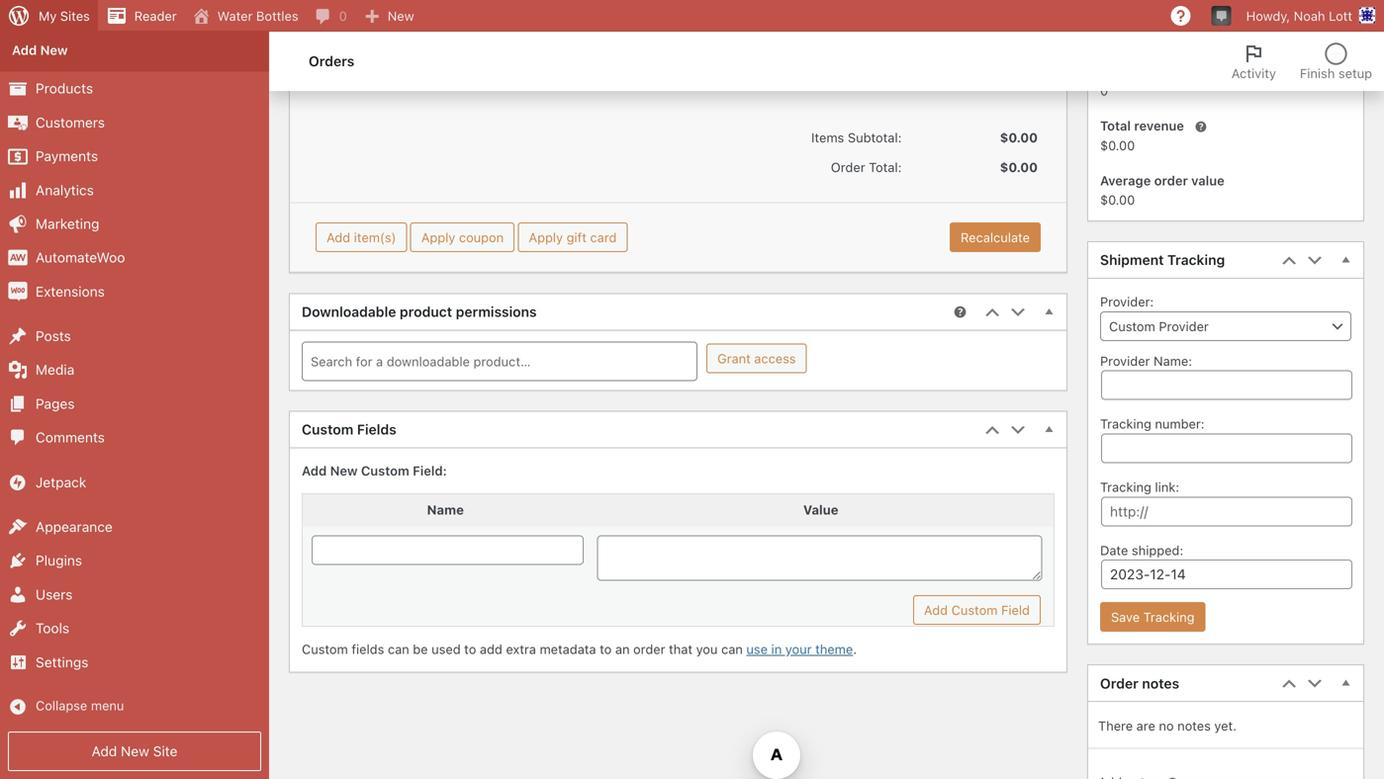 Task type: describe. For each thing, give the bounding box(es) containing it.
add item(s)
[[327, 230, 396, 245]]

items subtotal:
[[811, 130, 902, 145]]

add new custom field:
[[302, 464, 447, 478]]

toolbar navigation
[[0, 0, 1384, 36]]

finish
[[1300, 66, 1335, 81]]

collapse
[[36, 699, 87, 713]]

analytics link
[[0, 173, 269, 207]]

Tracking number: text field
[[1101, 434, 1353, 464]]

$ 0.00 down 'total'
[[1100, 138, 1135, 153]]

my sites link
[[0, 0, 98, 32]]

automatewoo link
[[0, 241, 269, 275]]

users
[[36, 587, 73, 603]]

extensions link
[[0, 275, 269, 309]]

fields
[[357, 422, 397, 438]]

water bottles
[[217, 8, 298, 23]]

0.00 down 'total'
[[1108, 138, 1135, 153]]

coupon
[[459, 230, 504, 245]]

tab list containing activity
[[1220, 32, 1384, 91]]

value
[[803, 503, 839, 517]]

recalculate
[[961, 230, 1030, 245]]

customer history
[[1100, 18, 1216, 34]]

1 vertical spatial order
[[633, 642, 665, 657]]

customer
[[1100, 18, 1166, 34]]

provider inside custom provider text field
[[1159, 319, 1209, 334]]

you
[[696, 642, 718, 657]]

grant access
[[717, 351, 796, 366]]

link:
[[1155, 480, 1180, 495]]

field:
[[413, 464, 447, 478]]

add for add new custom field:
[[302, 464, 327, 478]]

extra
[[506, 642, 536, 657]]

water
[[217, 8, 253, 23]]

shipment tracking
[[1100, 252, 1225, 268]]

order for order total:
[[831, 160, 865, 175]]

sites
[[60, 8, 90, 23]]

0 inside 0 link
[[339, 8, 347, 23]]

reader
[[134, 8, 177, 23]]

grant
[[717, 351, 751, 366]]

new for add new
[[40, 43, 68, 57]]

shipment
[[1100, 252, 1164, 268]]

apply coupon
[[421, 230, 504, 245]]

products link
[[0, 72, 269, 106]]

settings link
[[0, 646, 269, 680]]

media
[[36, 362, 74, 378]]

note: permissions for order items will automatically be granted when the order status changes to processing/completed. image
[[952, 304, 968, 320]]

that
[[669, 642, 693, 657]]

order for order notes
[[1100, 676, 1139, 692]]

order inside average order value $ 0.00
[[1155, 173, 1188, 188]]

items
[[811, 130, 844, 145]]

average order value $ 0.00
[[1100, 173, 1225, 207]]

activity
[[1232, 66, 1276, 81]]

lott
[[1329, 8, 1353, 23]]

jetpack link
[[0, 466, 269, 500]]

jetpack
[[36, 474, 86, 491]]

reader link
[[98, 0, 185, 32]]

add for add new site
[[92, 744, 117, 760]]

2 can from the left
[[721, 642, 743, 657]]

downloadable
[[302, 304, 396, 320]]

extensions
[[36, 283, 105, 300]]

activity button
[[1220, 32, 1288, 91]]

tracking link:
[[1100, 480, 1180, 495]]

howdy,
[[1247, 8, 1290, 23]]

custom fields can be used to add extra metadata to an order that you can use in your theme .
[[302, 642, 857, 657]]

2 to from the left
[[600, 642, 612, 657]]

bottles
[[256, 8, 298, 23]]

save tracking button
[[1100, 603, 1206, 632]]

total:
[[869, 160, 902, 175]]

menu
[[91, 699, 124, 713]]

date
[[1100, 543, 1128, 558]]

average
[[1100, 173, 1151, 188]]

site
[[153, 744, 178, 760]]

media link
[[0, 354, 269, 387]]

1 can from the left
[[388, 642, 409, 657]]

add new link
[[0, 36, 269, 64]]

add item(s) button
[[316, 223, 407, 252]]

water bottles link
[[185, 0, 306, 32]]

grant access button
[[707, 344, 807, 374]]

notification image
[[1214, 7, 1230, 23]]

total
[[1100, 118, 1131, 133]]

apply for apply gift card
[[529, 230, 563, 245]]

metadata
[[540, 642, 596, 657]]

add new site
[[92, 744, 178, 760]]

$ inside average order value $ 0.00
[[1100, 192, 1108, 207]]

new for add new site
[[121, 744, 149, 760]]

yet.
[[1215, 719, 1237, 734]]

tools link
[[0, 612, 269, 646]]

tracking left "link:"
[[1100, 480, 1152, 495]]

tools
[[36, 621, 69, 637]]

item(s)
[[354, 230, 396, 245]]

subtotal:
[[848, 130, 902, 145]]

comments link
[[0, 421, 269, 455]]



Task type: vqa. For each thing, say whether or not it's contained in the screenshot.
default
no



Task type: locate. For each thing, give the bounding box(es) containing it.
1 vertical spatial orders
[[309, 53, 354, 69]]

1 horizontal spatial order
[[1100, 676, 1139, 692]]

notes right no
[[1178, 719, 1211, 734]]

0.00 up the "recalculate" button
[[1009, 160, 1038, 175]]

apply inside apply gift card button
[[529, 230, 563, 245]]

orders down 0 link
[[309, 53, 354, 69]]

this is the customer lifetime value, or the total amount you have earned from this customer's orders. image
[[1193, 119, 1209, 135]]

order notes
[[1100, 676, 1180, 692]]

posts
[[36, 328, 71, 344]]

appearance
[[36, 519, 113, 535]]

new right 0 link
[[388, 8, 414, 23]]

name
[[427, 503, 464, 517]]

pages
[[36, 396, 75, 412]]

settings
[[36, 654, 88, 671]]

new for add new custom field:
[[330, 464, 358, 478]]

used
[[432, 642, 461, 657]]

0 horizontal spatial orders
[[12, 15, 53, 29]]

provider left name:
[[1100, 353, 1150, 368]]

$ 0.00
[[1000, 130, 1038, 145], [1100, 138, 1135, 153], [1000, 160, 1038, 175]]

notes
[[1142, 676, 1180, 692], [1178, 719, 1211, 734]]

shipped:
[[1132, 543, 1184, 558]]

0 horizontal spatial provider
[[1100, 353, 1150, 368]]

add down menu
[[92, 744, 117, 760]]

0 link
[[306, 0, 355, 32]]

product
[[400, 304, 452, 320]]

custom provider
[[1109, 319, 1209, 334]]

0 vertical spatial provider
[[1159, 319, 1209, 334]]

0.00 inside average order value $ 0.00
[[1108, 192, 1135, 207]]

$ 0.00 up the "recalculate" button
[[1000, 160, 1038, 175]]

custom for fields
[[302, 642, 348, 657]]

add a note for your reference, or add a customer note (the user will be notified). image
[[1165, 777, 1181, 780]]

use
[[747, 642, 768, 657]]

an
[[615, 642, 630, 657]]

order left "value"
[[1155, 173, 1188, 188]]

1 vertical spatial notes
[[1178, 719, 1211, 734]]

there
[[1098, 719, 1133, 734]]

$ 0.00 for items subtotal:
[[1000, 130, 1038, 145]]

0.00 left 'total'
[[1009, 130, 1038, 145]]

tracking inside button
[[1144, 610, 1195, 625]]

new down my sites link
[[40, 43, 68, 57]]

can left be
[[388, 642, 409, 657]]

to left the an
[[600, 642, 612, 657]]

0.00 down average at right top
[[1108, 192, 1135, 207]]

tracking number:
[[1100, 417, 1205, 431]]

can
[[388, 642, 409, 657], [721, 642, 743, 657]]

1 horizontal spatial order
[[1155, 173, 1188, 188]]

order down items subtotal:
[[831, 160, 865, 175]]

1 vertical spatial order
[[1100, 676, 1139, 692]]

0 vertical spatial orders
[[12, 15, 53, 29]]

1 vertical spatial 0
[[1100, 83, 1108, 98]]

can left use
[[721, 642, 743, 657]]

add
[[12, 43, 37, 57], [327, 230, 350, 245], [302, 464, 327, 478], [92, 744, 117, 760]]

apply gift card button
[[518, 223, 628, 252]]

users link
[[0, 578, 269, 612]]

Provider Name: text field
[[1101, 371, 1353, 400]]

collapse menu
[[36, 699, 124, 713]]

Custom Provider field
[[1100, 312, 1352, 341]]

$ 0.00 left 'total'
[[1000, 130, 1038, 145]]

custom for fields
[[302, 422, 354, 438]]

0 horizontal spatial to
[[464, 642, 476, 657]]

customers link
[[0, 106, 269, 140]]

apply left gift
[[529, 230, 563, 245]]

add down custom fields at left
[[302, 464, 327, 478]]

revenue
[[1134, 118, 1184, 133]]

order up there
[[1100, 676, 1139, 692]]

custom inside text field
[[1109, 319, 1156, 334]]

1 horizontal spatial can
[[721, 642, 743, 657]]

None submit
[[913, 596, 1041, 625]]

recalculate button
[[950, 223, 1041, 252]]

name:
[[1154, 353, 1192, 368]]

add left the item(s) on the left top of the page
[[327, 230, 350, 245]]

tab list
[[1220, 32, 1384, 91]]

1 horizontal spatial provider
[[1159, 319, 1209, 334]]

apply for apply coupon
[[421, 230, 456, 245]]

pages link
[[0, 387, 269, 421]]

order right the an
[[633, 642, 665, 657]]

use in your theme link
[[747, 642, 853, 657]]

card
[[590, 230, 617, 245]]

1 vertical spatial provider
[[1100, 353, 1150, 368]]

Custom Provider text field
[[1101, 313, 1351, 340]]

Tracking link: text field
[[1101, 497, 1353, 527]]

tracking left 'number:'
[[1100, 417, 1152, 431]]

plugins link
[[0, 544, 269, 578]]

noah
[[1294, 8, 1326, 23]]

order
[[1155, 173, 1188, 188], [633, 642, 665, 657]]

provider
[[1159, 319, 1209, 334], [1100, 353, 1150, 368]]

0 horizontal spatial order
[[831, 160, 865, 175]]

apply coupon button
[[410, 223, 515, 252]]

provider up name:
[[1159, 319, 1209, 334]]

payments link
[[0, 140, 269, 173]]

Value text field
[[597, 536, 1042, 581]]

Date shipped: text field
[[1101, 560, 1353, 590]]

None text field
[[312, 536, 584, 566]]

2 apply from the left
[[529, 230, 563, 245]]

save tracking
[[1111, 610, 1195, 625]]

marketing link
[[0, 207, 269, 241]]

automatewoo
[[36, 250, 125, 266]]

total revenue
[[1100, 118, 1184, 133]]

collapse menu button
[[0, 691, 269, 724]]

0 horizontal spatial order
[[633, 642, 665, 657]]

add new site link
[[8, 732, 261, 772]]

1 horizontal spatial to
[[600, 642, 612, 657]]

add inside "add item(s)" button
[[327, 230, 350, 245]]

Search for a downloadable product… text field
[[308, 348, 702, 376]]

my
[[39, 8, 57, 23]]

add
[[480, 642, 503, 657]]

1 horizontal spatial 0
[[1100, 83, 1108, 98]]

new left "site"
[[121, 744, 149, 760]]

apply inside apply coupon button
[[421, 230, 456, 245]]

apply gift card
[[529, 230, 617, 245]]

custom
[[1109, 319, 1156, 334], [302, 422, 354, 438], [361, 464, 409, 478], [302, 642, 348, 657]]

finish setup button
[[1288, 32, 1384, 91]]

0
[[339, 8, 347, 23], [1100, 83, 1108, 98]]

0 horizontal spatial 0
[[339, 8, 347, 23]]

1 to from the left
[[464, 642, 476, 657]]

0 vertical spatial order
[[1155, 173, 1188, 188]]

howdy, noah lott
[[1247, 8, 1353, 23]]

add inside "add new site" link
[[92, 744, 117, 760]]

1 horizontal spatial apply
[[529, 230, 563, 245]]

downloadable product permissions
[[302, 304, 537, 320]]

orders link
[[0, 8, 269, 36]]

finish setup
[[1300, 66, 1373, 81]]

orders up add new
[[12, 15, 53, 29]]

there are no notes yet.
[[1098, 719, 1237, 734]]

tracking right shipment
[[1168, 252, 1225, 268]]

analytics
[[36, 182, 94, 198]]

0 up 'total'
[[1100, 83, 1108, 98]]

products
[[36, 80, 93, 97]]

save
[[1111, 610, 1140, 625]]

new inside toolbar navigation
[[388, 8, 414, 23]]

add down my sites link
[[12, 43, 37, 57]]

no
[[1159, 719, 1174, 734]]

number:
[[1155, 417, 1205, 431]]

payments
[[36, 148, 98, 164]]

add for add item(s)
[[327, 230, 350, 245]]

appearance link
[[0, 511, 269, 544]]

0 vertical spatial notes
[[1142, 676, 1180, 692]]

custom for provider
[[1109, 319, 1156, 334]]

be
[[413, 642, 428, 657]]

0 left new link
[[339, 8, 347, 23]]

theme
[[816, 642, 853, 657]]

order total:
[[831, 160, 902, 175]]

to left add
[[464, 642, 476, 657]]

apply left coupon
[[421, 230, 456, 245]]

history
[[1169, 18, 1216, 34]]

to
[[464, 642, 476, 657], [600, 642, 612, 657]]

new link
[[355, 0, 422, 32]]

0 vertical spatial 0
[[339, 8, 347, 23]]

$ 0.00 for order total:
[[1000, 160, 1038, 175]]

my sites
[[39, 8, 90, 23]]

0 horizontal spatial apply
[[421, 230, 456, 245]]

1 apply from the left
[[421, 230, 456, 245]]

$
[[1000, 130, 1009, 145], [1100, 138, 1108, 153], [1000, 160, 1009, 175], [1100, 192, 1108, 207]]

0 horizontal spatial can
[[388, 642, 409, 657]]

notes up no
[[1142, 676, 1180, 692]]

add inside add new link
[[12, 43, 37, 57]]

tracking right save
[[1144, 610, 1195, 625]]

new down custom fields at left
[[330, 464, 358, 478]]

add for add new
[[12, 43, 37, 57]]

0 vertical spatial order
[[831, 160, 865, 175]]

custom fields
[[302, 422, 397, 438]]

setup
[[1339, 66, 1373, 81]]

1 horizontal spatial orders
[[309, 53, 354, 69]]



